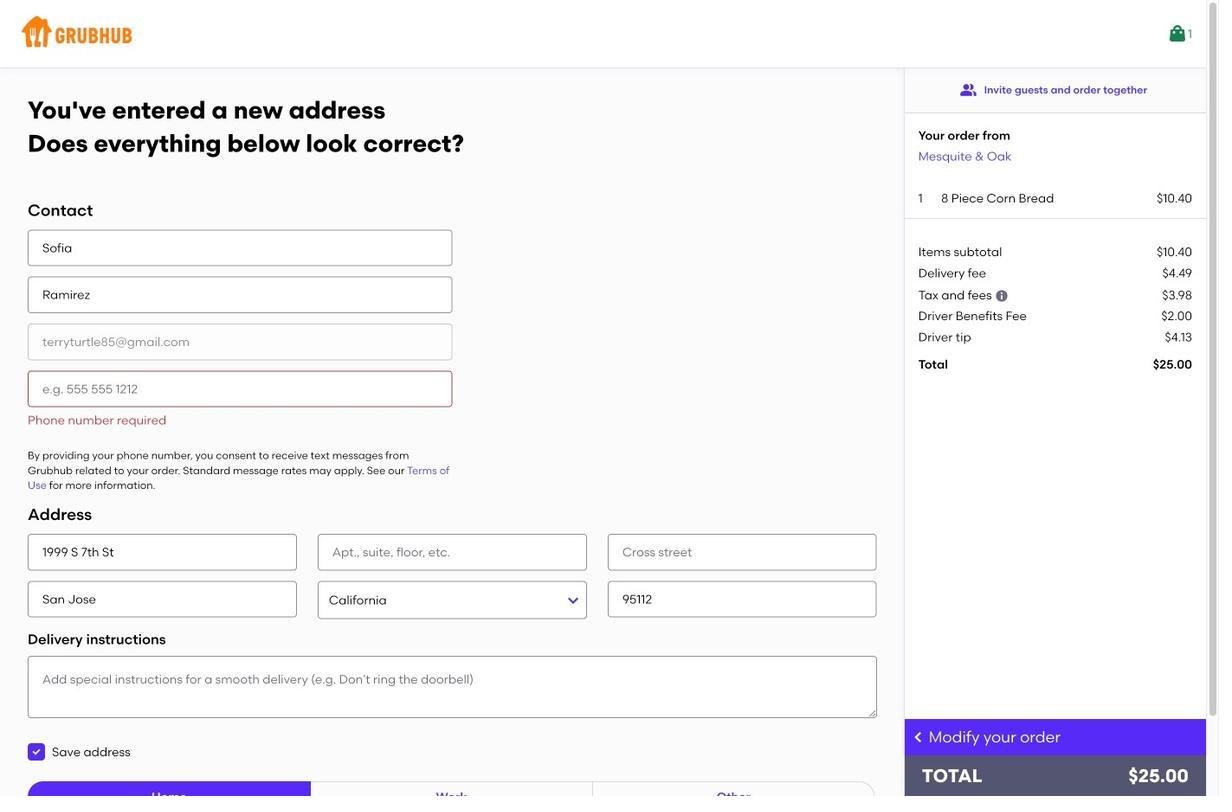 Task type: describe. For each thing, give the bounding box(es) containing it.
Cross street text field
[[608, 534, 877, 571]]

Address 2 text field
[[318, 534, 587, 571]]

Address 1 text field
[[28, 534, 297, 571]]

main navigation navigation
[[0, 0, 1206, 68]]

Last name text field
[[28, 277, 452, 313]]

Zip text field
[[608, 581, 877, 618]]



Task type: locate. For each thing, give the bounding box(es) containing it.
Email email field
[[28, 324, 452, 360]]

1 horizontal spatial svg image
[[912, 731, 925, 745]]

First name text field
[[28, 230, 452, 266]]

0 vertical spatial svg image
[[995, 289, 1009, 303]]

svg image
[[995, 289, 1009, 303], [912, 731, 925, 745], [31, 747, 42, 758]]

people icon image
[[960, 81, 977, 99]]

2 horizontal spatial svg image
[[995, 289, 1009, 303]]

City text field
[[28, 581, 297, 618]]

2 vertical spatial svg image
[[31, 747, 42, 758]]

Add special instructions for a smooth delivery (e.g. Don't ring the doorbell) text field
[[28, 656, 877, 719]]

alert
[[28, 413, 166, 428]]

Phone telephone field
[[28, 371, 452, 407]]

1 vertical spatial svg image
[[912, 731, 925, 745]]

0 horizontal spatial svg image
[[31, 747, 42, 758]]



Task type: vqa. For each thing, say whether or not it's contained in the screenshot.
Add special instructions for a smooth delivery (e.g. Don't ring the doorbell) 'text box'
yes



